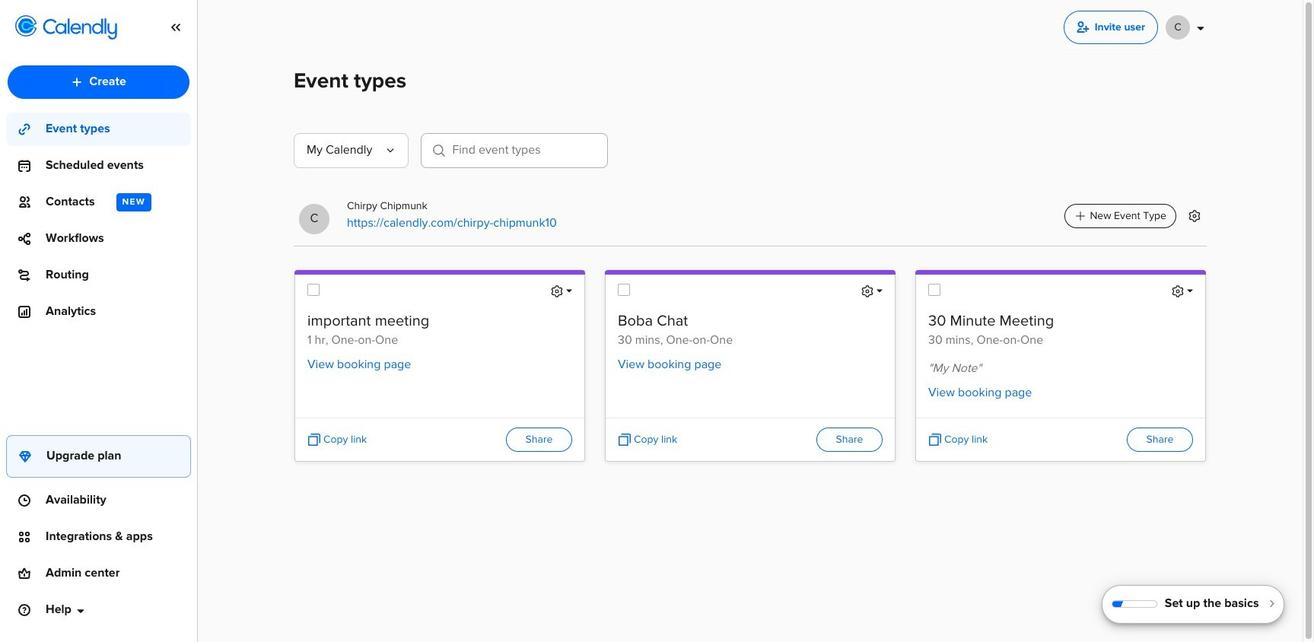 Task type: locate. For each thing, give the bounding box(es) containing it.
main navigation element
[[0, 0, 198, 643]]

calendly image
[[43, 18, 117, 40]]

Find event types field
[[421, 133, 609, 168]]

None search field
[[421, 133, 609, 175]]



